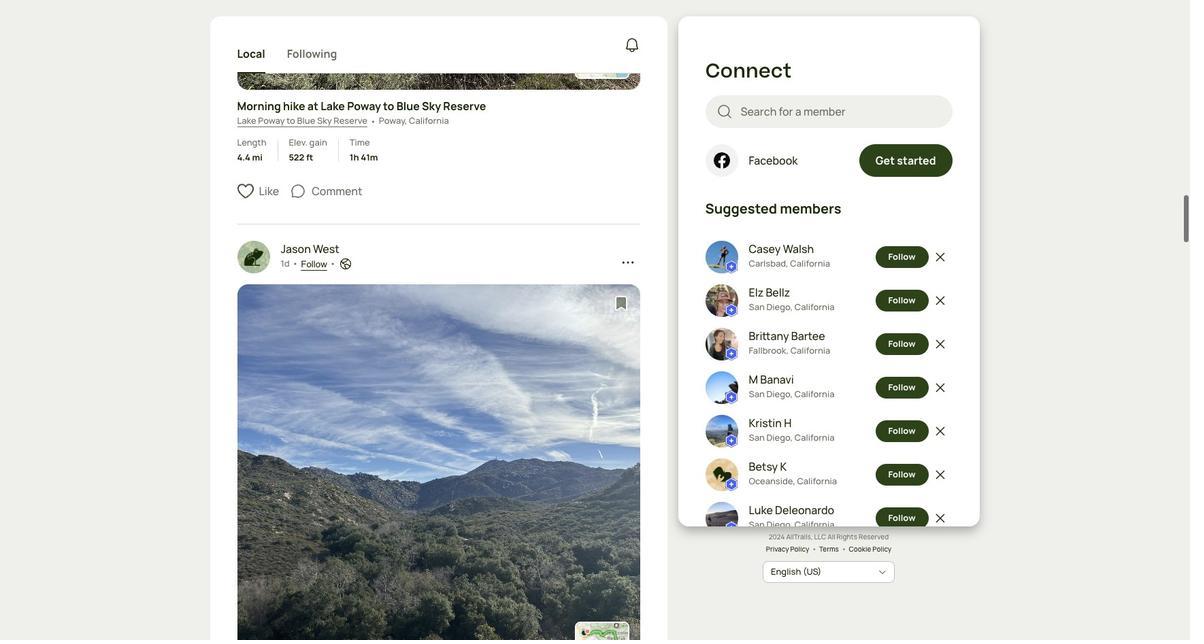 Task type: describe. For each thing, give the bounding box(es) containing it.
oceanside,
[[749, 475, 796, 487]]

follow button for elz bellz
[[876, 290, 929, 312]]

navigate previous image
[[252, 479, 266, 493]]

get started
[[876, 153, 936, 168]]

elz
[[749, 285, 764, 300]]

522
[[289, 151, 304, 163]]

jason west
[[281, 242, 340, 257]]

2024
[[769, 532, 785, 542]]

diego, for bellz
[[767, 301, 793, 313]]

dismiss image for bellz
[[934, 294, 947, 308]]

follow for brittany bartee
[[889, 338, 916, 350]]

morning
[[237, 99, 281, 114]]

suggested members
[[705, 199, 842, 218]]

diego, for h
[[767, 432, 793, 444]]

1d
[[281, 258, 290, 270]]

llc
[[814, 532, 826, 542]]

following
[[287, 46, 337, 61]]

brittany
[[749, 329, 789, 344]]

follow button for m banavi
[[876, 377, 929, 399]]

dismiss image for banavi
[[934, 381, 947, 395]]

follow inside 1d • follow •
[[301, 259, 327, 269]]

mi
[[252, 151, 263, 163]]

comment link
[[312, 183, 362, 199]]

lake poway to blue sky reserve link
[[237, 114, 368, 128]]

cookie consent banner dialog
[[16, 576, 1174, 624]]

jason west link
[[281, 241, 352, 257]]

privacy
[[766, 544, 789, 554]]

members
[[780, 199, 842, 218]]

0 horizontal spatial poway
[[258, 114, 285, 126]]

m banavi san diego, california
[[749, 372, 835, 400]]

follow for kristin h
[[889, 425, 916, 437]]

1 horizontal spatial poway
[[347, 99, 381, 114]]

length
[[237, 136, 267, 148]]

local button
[[237, 35, 265, 73]]

navigate next image
[[612, 479, 625, 493]]

follow button for betsy k
[[876, 464, 929, 486]]

dismiss image for h
[[934, 425, 947, 438]]

poway,
[[379, 114, 407, 126]]

brittany bartee fallbrook, california
[[749, 329, 831, 357]]

2 policy from the left
[[873, 544, 892, 554]]

1d • follow •
[[281, 258, 336, 270]]

add to list image
[[613, 295, 629, 312]]

• right 1d
[[292, 258, 298, 270]]

california inside m banavi san diego, california
[[795, 388, 835, 400]]

betsy k oceanside, california
[[749, 460, 837, 487]]

deleonardo
[[775, 503, 835, 518]]

1 vertical spatial sky
[[317, 114, 332, 126]]

m banavi image
[[705, 372, 738, 404]]

california inside casey walsh carlsbad, california
[[790, 257, 830, 270]]

get started button
[[860, 144, 953, 177]]

luke deleonardo link
[[749, 502, 835, 519]]

more options image
[[621, 256, 635, 270]]

icon image
[[705, 144, 738, 177]]

tab list containing local
[[237, 35, 337, 73]]

diego, for banavi
[[767, 388, 793, 400]]

terms
[[820, 544, 839, 554]]

• down rights
[[842, 544, 846, 554]]

fallbrook,
[[749, 345, 789, 357]]

1 vertical spatial reserve
[[334, 114, 368, 126]]

california inside the brittany bartee fallbrook, california
[[791, 345, 831, 357]]

dismiss image for walsh
[[934, 251, 947, 264]]

dismiss image for bartee
[[934, 338, 947, 351]]

casey walsh link
[[749, 241, 830, 257]]

elz bellz san diego, california
[[749, 285, 835, 313]]

m
[[749, 372, 758, 387]]

1 horizontal spatial to
[[383, 99, 394, 114]]

san for m
[[749, 388, 765, 400]]

luke
[[749, 503, 773, 518]]

carlsbad,
[[749, 257, 789, 270]]

cookie
[[849, 544, 871, 554]]

local
[[237, 46, 265, 61]]

get
[[876, 153, 895, 168]]

kristin h link
[[749, 415, 835, 432]]

rights
[[837, 532, 858, 542]]

diego, for deleonardo
[[767, 519, 793, 531]]

time 1h 41m
[[350, 136, 378, 163]]

1 horizontal spatial lake
[[321, 99, 345, 114]]

california inside the morning hike at lake poway to blue sky reserve lake poway to blue sky reserve • poway, california
[[409, 114, 449, 126]]

casey walsh carlsbad, california
[[749, 242, 830, 270]]

h
[[784, 416, 792, 431]]

notifications image
[[624, 36, 640, 53]]

san for luke
[[749, 519, 765, 531]]

• inside the morning hike at lake poway to blue sky reserve lake poway to blue sky reserve • poway, california
[[370, 115, 376, 127]]

brittany bartee link
[[749, 328, 831, 345]]

comment image
[[290, 183, 306, 199]]



Task type: locate. For each thing, give the bounding box(es) containing it.
0 vertical spatial to
[[383, 99, 394, 114]]

like button
[[259, 183, 279, 199]]

1 vertical spatial dismiss image
[[934, 294, 947, 308]]

reserved
[[859, 532, 889, 542]]

san inside m banavi san diego, california
[[749, 388, 765, 400]]

0 horizontal spatial reserve
[[334, 114, 368, 126]]

betsy k image
[[705, 459, 738, 492]]

1 vertical spatial lake
[[237, 114, 256, 126]]

california down the bartee
[[791, 345, 831, 357]]

0 vertical spatial lake
[[321, 99, 345, 114]]

follow for betsy k
[[889, 469, 916, 481]]

dialog
[[0, 0, 1190, 640]]

1 san from the top
[[749, 301, 765, 313]]

kristin
[[749, 416, 782, 431]]

follow for m banavi
[[889, 381, 916, 394]]

following button
[[287, 35, 337, 73]]

follow button for luke deleonardo
[[876, 508, 929, 530]]

kristin h san diego, california
[[749, 416, 835, 444]]

lake down morning
[[237, 114, 256, 126]]

0 vertical spatial blue
[[397, 99, 420, 114]]

m banavi link
[[749, 372, 835, 388]]

california down walsh
[[790, 257, 830, 270]]

1 horizontal spatial policy
[[873, 544, 892, 554]]

dismiss image for deleonardo
[[934, 512, 947, 526]]

elz bellz image
[[705, 285, 738, 317]]

follow
[[889, 251, 916, 263], [301, 259, 327, 269], [889, 294, 916, 307], [889, 338, 916, 350], [889, 381, 916, 394], [889, 425, 916, 437], [889, 469, 916, 481], [889, 512, 916, 524]]

blue down at
[[297, 114, 315, 126]]

brittany bartee image
[[705, 328, 738, 361]]

Search for a member field
[[741, 103, 942, 120]]

follow button for kristin h
[[876, 421, 929, 443]]

0 horizontal spatial to
[[287, 114, 295, 126]]

california inside the luke deleonardo san diego, california
[[795, 519, 835, 531]]

1h
[[350, 151, 359, 163]]

blue
[[397, 99, 420, 114], [297, 114, 315, 126]]

diego, inside the elz bellz san diego, california
[[767, 301, 793, 313]]

suggested
[[705, 199, 777, 218]]

diego,
[[767, 301, 793, 313], [767, 388, 793, 400], [767, 432, 793, 444], [767, 519, 793, 531]]

started
[[897, 153, 936, 168]]

poway
[[347, 99, 381, 114], [258, 114, 285, 126]]

san down the luke
[[749, 519, 765, 531]]

at
[[307, 99, 318, 114]]

diego, inside kristin h san diego, california
[[767, 432, 793, 444]]

alltrails,
[[786, 532, 813, 542]]

k
[[780, 460, 787, 475]]

california up deleonardo on the bottom right of the page
[[797, 475, 837, 487]]

cookie policy link
[[849, 544, 892, 554]]

0 vertical spatial poway
[[347, 99, 381, 114]]

3 dismiss image from the top
[[934, 468, 947, 482]]

0 vertical spatial reserve
[[443, 99, 486, 114]]

2024 alltrails, llc all rights reserved privacy policy • terms • cookie policy
[[766, 532, 892, 554]]

policy down reserved
[[873, 544, 892, 554]]

california
[[409, 114, 449, 126], [790, 257, 830, 270], [795, 301, 835, 313], [791, 345, 831, 357], [795, 388, 835, 400], [795, 432, 835, 444], [797, 475, 837, 487], [795, 519, 835, 531]]

1 vertical spatial poway
[[258, 114, 285, 126]]

0 vertical spatial sky
[[422, 99, 441, 114]]

san for elz
[[749, 301, 765, 313]]

follow button
[[876, 247, 929, 268], [301, 259, 327, 269], [876, 290, 929, 312], [876, 334, 929, 355], [876, 377, 929, 399], [876, 421, 929, 443], [876, 464, 929, 486], [876, 508, 929, 530]]

policy
[[791, 544, 810, 554], [873, 544, 892, 554]]

ft
[[306, 151, 313, 163]]

casey walsh image
[[705, 241, 738, 274]]

diego, inside the luke deleonardo san diego, california
[[767, 519, 793, 531]]

follow button for casey walsh
[[876, 247, 929, 268]]

policy down alltrails, in the right bottom of the page
[[791, 544, 810, 554]]

1 dismiss image from the top
[[934, 251, 947, 264]]

privacy policy link
[[766, 544, 810, 554]]

diego, down bellz
[[767, 301, 793, 313]]

follow for elz bellz
[[889, 294, 916, 307]]

1 dismiss image from the top
[[934, 338, 947, 351]]

0 horizontal spatial lake
[[237, 114, 256, 126]]

None search field
[[705, 95, 953, 128]]

dismiss image
[[934, 251, 947, 264], [934, 294, 947, 308], [934, 468, 947, 482]]

1 vertical spatial blue
[[297, 114, 315, 126]]

all
[[828, 532, 836, 542]]

california inside kristin h san diego, california
[[795, 432, 835, 444]]

casey
[[749, 242, 781, 257]]

4 diego, from the top
[[767, 519, 793, 531]]

time
[[350, 136, 370, 148]]

connect
[[705, 57, 792, 86]]

elz bellz link
[[749, 285, 835, 301]]

1 vertical spatial to
[[287, 114, 295, 126]]

bellz
[[766, 285, 790, 300]]

california up kristin h link on the bottom right of the page
[[795, 388, 835, 400]]

california up the bartee
[[795, 301, 835, 313]]

1 horizontal spatial reserve
[[443, 99, 486, 114]]

jason west image
[[237, 241, 270, 274]]

follow for casey walsh
[[889, 251, 916, 263]]

banavi
[[760, 372, 794, 387]]

california inside betsy k oceanside, california
[[797, 475, 837, 487]]

to down hike
[[287, 114, 295, 126]]

california right poway,
[[409, 114, 449, 126]]

bartee
[[791, 329, 825, 344]]

san down kristin
[[749, 432, 765, 444]]

1 horizontal spatial blue
[[397, 99, 420, 114]]

dismiss image
[[934, 338, 947, 351], [934, 381, 947, 395], [934, 425, 947, 438], [934, 512, 947, 526]]

3 dismiss image from the top
[[934, 425, 947, 438]]

diego, down banavi
[[767, 388, 793, 400]]

poway down morning
[[258, 114, 285, 126]]

2 diego, from the top
[[767, 388, 793, 400]]

2 vertical spatial dismiss image
[[934, 468, 947, 482]]

follow button for brittany bartee
[[876, 334, 929, 355]]

west
[[313, 242, 340, 257]]

poway up poway,
[[347, 99, 381, 114]]

•
[[370, 115, 376, 127], [292, 258, 298, 270], [330, 258, 336, 270], [812, 544, 817, 554], [842, 544, 846, 554]]

san for kristin
[[749, 432, 765, 444]]

sky
[[422, 99, 441, 114], [317, 114, 332, 126]]

to up poway,
[[383, 99, 394, 114]]

0 horizontal spatial sky
[[317, 114, 332, 126]]

tab list
[[237, 35, 337, 73]]

gain
[[309, 136, 327, 148]]

length 4.4 mi
[[237, 136, 267, 163]]

follow for luke deleonardo
[[889, 512, 916, 524]]

4.4
[[237, 151, 250, 163]]

diego, inside m banavi san diego, california
[[767, 388, 793, 400]]

elev. gain 522 ft
[[289, 136, 327, 163]]

0 horizontal spatial blue
[[297, 114, 315, 126]]

1 horizontal spatial sky
[[422, 99, 441, 114]]

to
[[383, 99, 394, 114], [287, 114, 295, 126]]

california up llc
[[795, 519, 835, 531]]

0 horizontal spatial policy
[[791, 544, 810, 554]]

hike
[[283, 99, 305, 114]]

facebook
[[749, 153, 798, 168]]

• left poway,
[[370, 115, 376, 127]]

4 san from the top
[[749, 519, 765, 531]]

blue up poway,
[[397, 99, 420, 114]]

morning hike at lake poway to blue sky reserve lake poway to blue sky reserve • poway, california
[[237, 99, 486, 127]]

betsy
[[749, 460, 778, 475]]

san down elz
[[749, 301, 765, 313]]

1 diego, from the top
[[767, 301, 793, 313]]

diego, up 2024
[[767, 519, 793, 531]]

california up betsy k link
[[795, 432, 835, 444]]

diego, down h
[[767, 432, 793, 444]]

jason
[[281, 242, 311, 257]]

4 dismiss image from the top
[[934, 512, 947, 526]]

3 diego, from the top
[[767, 432, 793, 444]]

like
[[259, 184, 279, 199]]

kristin h image
[[705, 415, 738, 448]]

terms link
[[820, 544, 839, 554]]

san
[[749, 301, 765, 313], [749, 388, 765, 400], [749, 432, 765, 444], [749, 519, 765, 531]]

dismiss image for k
[[934, 468, 947, 482]]

41m
[[361, 151, 378, 163]]

• down llc
[[812, 544, 817, 554]]

comment
[[312, 184, 362, 199]]

3 san from the top
[[749, 432, 765, 444]]

lake
[[321, 99, 345, 114], [237, 114, 256, 126]]

san inside the elz bellz san diego, california
[[749, 301, 765, 313]]

2 dismiss image from the top
[[934, 294, 947, 308]]

0 vertical spatial dismiss image
[[934, 251, 947, 264]]

san inside kristin h san diego, california
[[749, 432, 765, 444]]

san inside the luke deleonardo san diego, california
[[749, 519, 765, 531]]

california inside the elz bellz san diego, california
[[795, 301, 835, 313]]

reserve
[[443, 99, 486, 114], [334, 114, 368, 126]]

betsy k link
[[749, 459, 837, 475]]

• down west
[[330, 258, 336, 270]]

walsh
[[783, 242, 814, 257]]

luke deleonardo san diego, california
[[749, 503, 835, 531]]

san down m
[[749, 388, 765, 400]]

elev.
[[289, 136, 308, 148]]

2 dismiss image from the top
[[934, 381, 947, 395]]

2 san from the top
[[749, 388, 765, 400]]

1 policy from the left
[[791, 544, 810, 554]]

lake right at
[[321, 99, 345, 114]]

luke deleonardo image
[[705, 502, 738, 535]]



Task type: vqa. For each thing, say whether or not it's contained in the screenshot.
All
yes



